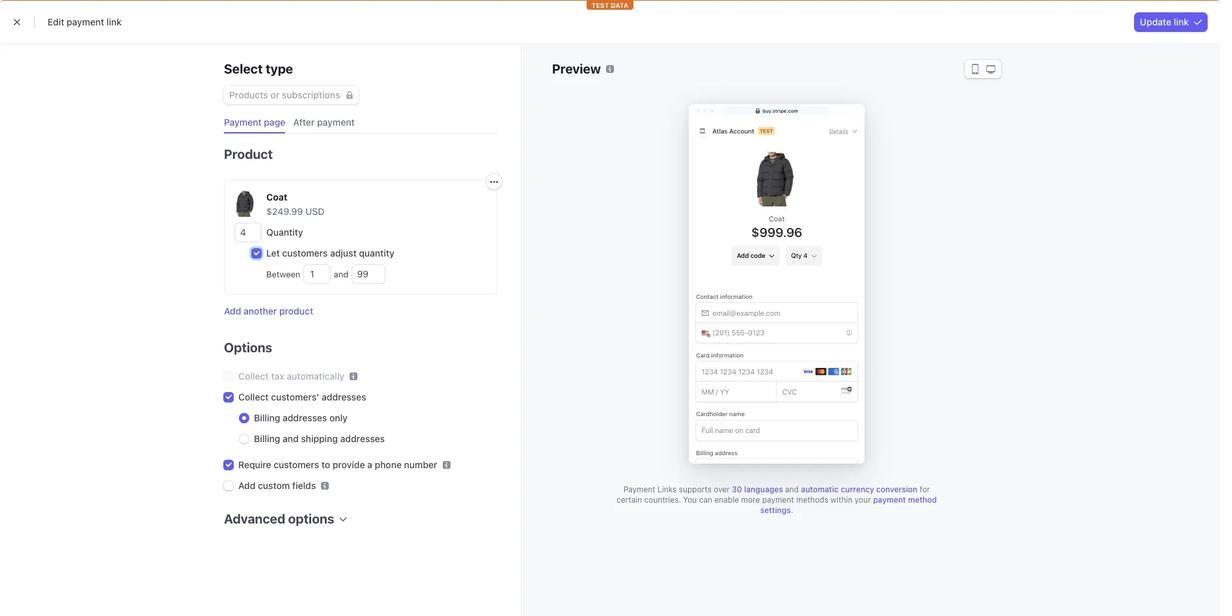 Task type: describe. For each thing, give the bounding box(es) containing it.
supports
[[679, 485, 712, 495]]

select type
[[224, 61, 293, 76]]

advanced
[[224, 511, 285, 526]]

billing addresses only
[[254, 412, 348, 423]]

payment link settings tab list
[[219, 112, 498, 134]]

another
[[244, 306, 277, 317]]

phone
[[375, 459, 402, 470]]

1 link from the left
[[107, 16, 122, 27]]

after payment
[[293, 117, 355, 128]]

edit payment link
[[48, 16, 122, 27]]

over
[[714, 485, 730, 495]]

product
[[224, 147, 273, 162]]

payment page tab panel
[[214, 134, 502, 547]]

adjust
[[330, 248, 357, 259]]

automatically
[[287, 371, 345, 382]]

collect for collect customers' addresses
[[238, 392, 269, 403]]

fields
[[292, 480, 316, 491]]

payment inside for certain countries. you can enable more payment methods within your
[[763, 495, 795, 505]]

for certain countries. you can enable more payment methods within your
[[617, 485, 931, 505]]

atlas account button
[[86, 10, 183, 29]]

quantity
[[266, 227, 303, 238]]

payment inside "button"
[[317, 117, 355, 128]]

require customers to provide a phone number
[[238, 459, 438, 470]]

coat $249.99 usd
[[266, 192, 325, 217]]

add for add another product
[[224, 306, 241, 317]]

advanced options button
[[219, 503, 348, 528]]

customers for require
[[274, 459, 319, 470]]

page
[[264, 117, 286, 128]]

countries.
[[645, 495, 681, 505]]

2 vertical spatial addresses
[[341, 433, 385, 444]]

test
[[592, 40, 609, 48]]

customers for let
[[282, 248, 328, 259]]

1 horizontal spatial and
[[332, 269, 351, 280]]

conversion
[[877, 485, 918, 495]]

products or subscriptions
[[229, 89, 340, 100]]

after payment button
[[288, 112, 363, 134]]

only
[[330, 412, 348, 423]]

options
[[288, 511, 334, 526]]

usd
[[306, 206, 325, 217]]

link inside the update link button
[[1175, 16, 1190, 27]]

atlas
[[109, 14, 132, 25]]

payment page button
[[219, 112, 293, 134]]

atlas account
[[109, 14, 170, 25]]

to
[[322, 459, 330, 470]]

type
[[266, 61, 293, 76]]

add another product button
[[224, 305, 313, 318]]

can
[[700, 495, 713, 505]]

data
[[611, 40, 629, 48]]

30 languages link
[[732, 485, 784, 495]]

0 vertical spatial addresses
[[322, 392, 366, 403]]

.
[[791, 506, 794, 515]]

edit
[[48, 16, 64, 27]]

languages
[[745, 485, 784, 495]]

add for add custom fields
[[238, 480, 256, 491]]

number
[[404, 459, 438, 470]]

update link
[[1141, 16, 1190, 27]]

test data
[[592, 40, 629, 48]]

certain
[[617, 495, 643, 505]]

Maximum adjustable quantity number field
[[352, 265, 385, 283]]

shipping
[[301, 433, 338, 444]]

enable
[[715, 495, 740, 505]]

payment for payment links supports over 30 languages and automatic currency conversion
[[624, 485, 656, 495]]

payment inside payment method settings
[[874, 495, 907, 505]]

payment right edit
[[67, 16, 104, 27]]



Task type: locate. For each thing, give the bounding box(es) containing it.
payment up settings
[[763, 495, 795, 505]]

billing
[[254, 412, 280, 423], [254, 433, 280, 444]]

2 horizontal spatial and
[[786, 485, 799, 495]]

settings
[[761, 506, 791, 515]]

collect tax automatically
[[238, 371, 345, 382]]

add inside button
[[224, 306, 241, 317]]

Minimum adjustable quantity number field
[[304, 265, 330, 283]]

payment down conversion
[[874, 495, 907, 505]]

addresses up a
[[341, 433, 385, 444]]

a
[[368, 459, 373, 470]]

collect
[[238, 371, 269, 382], [238, 392, 269, 403]]

custom
[[258, 480, 290, 491]]

buy.stripe.com
[[763, 108, 799, 113]]

link left account at the left of the page
[[107, 16, 122, 27]]

within
[[831, 495, 853, 505]]

tax
[[271, 371, 285, 382]]

products or subscriptions button
[[224, 83, 359, 104]]

1 vertical spatial and
[[283, 433, 299, 444]]

svg image
[[491, 178, 498, 186]]

0 vertical spatial add
[[224, 306, 241, 317]]

2 collect from the top
[[238, 392, 269, 403]]

let customers adjust quantity
[[266, 248, 395, 259]]

methods
[[797, 495, 829, 505]]

0 vertical spatial billing
[[254, 412, 280, 423]]

payment links supports over 30 languages and automatic currency conversion
[[624, 485, 918, 495]]

1 vertical spatial billing
[[254, 433, 280, 444]]

0 vertical spatial and
[[332, 269, 351, 280]]

provide
[[333, 459, 365, 470]]

and down billing addresses only
[[283, 433, 299, 444]]

automatic
[[802, 485, 839, 495]]

payment inside button
[[224, 117, 262, 128]]

billing up require
[[254, 433, 280, 444]]

1 vertical spatial add
[[238, 480, 256, 491]]

billing for billing and shipping addresses
[[254, 433, 280, 444]]

you
[[684, 495, 697, 505]]

0 vertical spatial payment
[[224, 117, 262, 128]]

add down require
[[238, 480, 256, 491]]

select
[[224, 61, 263, 76]]

payment
[[224, 117, 262, 128], [624, 485, 656, 495]]

for
[[920, 485, 931, 495]]

add custom fields
[[238, 480, 316, 491]]

add left another at left
[[224, 306, 241, 317]]

more
[[742, 495, 761, 505]]

0 horizontal spatial and
[[283, 433, 299, 444]]

1 vertical spatial payment
[[624, 485, 656, 495]]

and down adjust
[[332, 269, 351, 280]]

coat
[[266, 192, 288, 203]]

1 horizontal spatial link
[[1175, 16, 1190, 27]]

let
[[266, 248, 280, 259]]

after
[[293, 117, 315, 128]]

billing for billing addresses only
[[254, 412, 280, 423]]

link
[[107, 16, 122, 27], [1175, 16, 1190, 27]]

0 horizontal spatial payment
[[224, 117, 262, 128]]

1 collect from the top
[[238, 371, 269, 382]]

$249.99
[[266, 206, 303, 217]]

add another product
[[224, 306, 313, 317]]

collect customers' addresses
[[238, 392, 366, 403]]

customers up fields
[[274, 459, 319, 470]]

preview
[[552, 61, 601, 76]]

1 vertical spatial customers
[[274, 459, 319, 470]]

1 horizontal spatial payment
[[624, 485, 656, 495]]

None search field
[[235, 7, 602, 32]]

addresses up only
[[322, 392, 366, 403]]

method
[[909, 495, 938, 505]]

collect left tax
[[238, 371, 269, 382]]

0 vertical spatial collect
[[238, 371, 269, 382]]

quantity
[[359, 248, 395, 259]]

1 billing from the top
[[254, 412, 280, 423]]

billing down customers'
[[254, 412, 280, 423]]

2 vertical spatial and
[[786, 485, 799, 495]]

require
[[238, 459, 271, 470]]

payment right after
[[317, 117, 355, 128]]

payment up certain
[[624, 485, 656, 495]]

collect for collect tax automatically
[[238, 371, 269, 382]]

customers'
[[271, 392, 320, 403]]

links
[[658, 485, 677, 495]]

link right update
[[1175, 16, 1190, 27]]

payment method settings
[[761, 495, 938, 515]]

add
[[224, 306, 241, 317], [238, 480, 256, 491]]

options
[[224, 340, 272, 355]]

advanced options
[[224, 511, 334, 526]]

automatic currency conversion link
[[802, 485, 918, 495]]

between
[[266, 269, 303, 280]]

0 horizontal spatial link
[[107, 16, 122, 27]]

currency
[[841, 485, 875, 495]]

1 vertical spatial addresses
[[283, 412, 327, 423]]

update
[[1141, 16, 1172, 27]]

payment method settings link
[[761, 495, 938, 515]]

payment for payment page
[[224, 117, 262, 128]]

collect left customers'
[[238, 392, 269, 403]]

update link button
[[1135, 12, 1208, 31]]

0 vertical spatial customers
[[282, 248, 328, 259]]

and
[[332, 269, 351, 280], [283, 433, 299, 444], [786, 485, 799, 495]]

payment
[[67, 16, 104, 27], [317, 117, 355, 128], [763, 495, 795, 505], [874, 495, 907, 505]]

customers up "minimum adjustable quantity" number field
[[282, 248, 328, 259]]

addresses
[[322, 392, 366, 403], [283, 412, 327, 423], [341, 433, 385, 444]]

your
[[855, 495, 872, 505]]

1 vertical spatial collect
[[238, 392, 269, 403]]

billing and shipping addresses
[[254, 433, 385, 444]]

products
[[229, 89, 268, 100]]

product
[[280, 306, 313, 317]]

payment down products
[[224, 117, 262, 128]]

2 link from the left
[[1175, 16, 1190, 27]]

30
[[732, 485, 743, 495]]

customers
[[282, 248, 328, 259], [274, 459, 319, 470]]

subscriptions
[[282, 89, 340, 100]]

or
[[271, 89, 280, 100]]

2 billing from the top
[[254, 433, 280, 444]]

payment page
[[224, 117, 286, 128]]

account
[[134, 14, 170, 25]]

Quantity number field
[[235, 223, 261, 242]]

and up .
[[786, 485, 799, 495]]

addresses down collect customers' addresses
[[283, 412, 327, 423]]



Task type: vqa. For each thing, say whether or not it's contained in the screenshot.
top customers
yes



